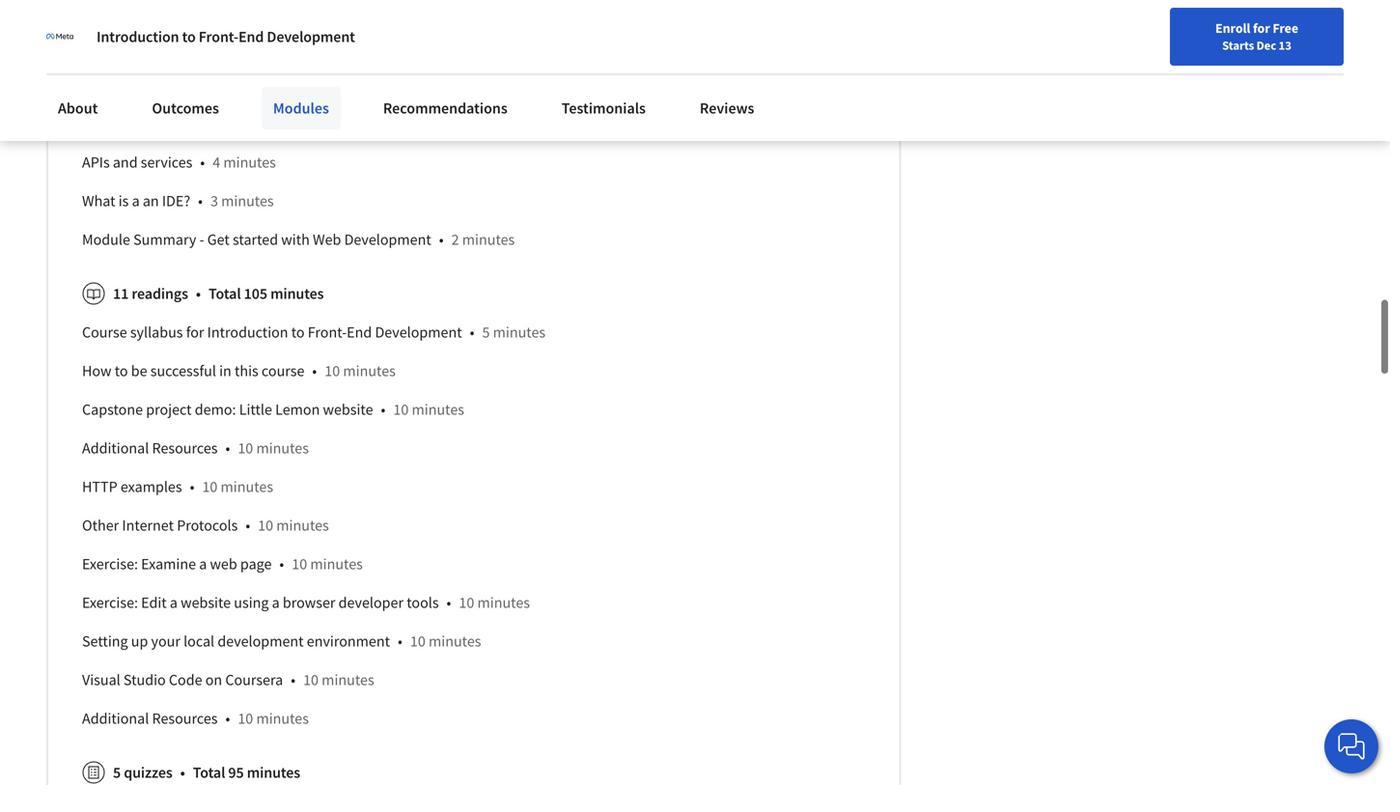 Task type: locate. For each thing, give the bounding box(es) containing it.
total for total 105 minutes
[[209, 284, 241, 303]]

and
[[216, 37, 241, 56], [165, 114, 190, 133], [113, 153, 138, 172]]

on
[[205, 670, 222, 690]]

and right apis
[[113, 153, 138, 172]]

1 horizontal spatial for
[[1253, 19, 1270, 37]]

total left 105
[[209, 284, 241, 303]]

total for total 95 minutes
[[193, 763, 225, 782]]

1 vertical spatial total
[[193, 763, 225, 782]]

1 horizontal spatial and
[[165, 114, 190, 133]]

introduction
[[97, 27, 179, 46], [207, 323, 288, 342]]

additional resources • 10 minutes up http examples • 10 minutes
[[82, 439, 309, 458]]

development for end
[[375, 323, 462, 342]]

exercise: down other
[[82, 554, 138, 574]]

and for services
[[113, 153, 138, 172]]

course
[[262, 361, 305, 381]]

2 vertical spatial to
[[115, 361, 128, 381]]

2 exercise: from the top
[[82, 593, 138, 612]]

additional down capstone
[[82, 439, 149, 458]]

0 vertical spatial front-
[[199, 27, 239, 46]]

a left web at the left of page
[[199, 554, 207, 574]]

visual studio code on coursera • 10 minutes
[[82, 670, 374, 690]]

exercise: for exercise: edit a website using a browser developer tools
[[82, 593, 138, 612]]

additional resources • 10 minutes down code at the bottom left of the page
[[82, 709, 309, 728]]

1 vertical spatial additional
[[82, 709, 149, 728]]

tools right developer on the left bottom of page
[[407, 593, 439, 612]]

for
[[1253, 19, 1270, 37], [186, 323, 204, 342]]

0 horizontal spatial 5
[[113, 763, 121, 782]]

a for is
[[132, 191, 140, 211]]

0 vertical spatial resources
[[152, 439, 218, 458]]

exercise: up the setting
[[82, 593, 138, 612]]

course
[[82, 323, 127, 342]]

libraries
[[193, 114, 245, 133]]

1 vertical spatial and
[[165, 114, 190, 133]]

apis and services • 4 minutes
[[82, 153, 276, 172]]

1 vertical spatial end
[[347, 323, 372, 342]]

to up developer tools • 3 minutes
[[182, 27, 196, 46]]

1 vertical spatial development
[[344, 230, 431, 249]]

0 vertical spatial 5
[[265, 114, 273, 133]]

developer tools • 3 minutes
[[82, 76, 267, 95]]

websites
[[155, 37, 213, 56]]

other
[[82, 516, 119, 535]]

1 horizontal spatial web
[[313, 230, 341, 249]]

recommendations link
[[372, 87, 519, 129]]

1 horizontal spatial website
[[323, 400, 373, 419]]

1 vertical spatial to
[[291, 323, 305, 342]]

testimonials
[[562, 98, 646, 118]]

1 additional resources • 10 minutes from the top
[[82, 439, 309, 458]]

0 horizontal spatial 2
[[328, 37, 335, 56]]

1 horizontal spatial front-
[[308, 323, 347, 342]]

1 horizontal spatial end
[[347, 323, 372, 342]]

chat with us image
[[1336, 731, 1367, 762]]

and for libraries
[[165, 114, 190, 133]]

coursera
[[225, 670, 283, 690]]

5 quizzes
[[113, 763, 172, 782]]

meta image
[[46, 23, 73, 50]]

additional
[[82, 439, 149, 458], [82, 709, 149, 728]]

code
[[169, 670, 202, 690]]

0 horizontal spatial introduction
[[97, 27, 179, 46]]

introduction up developer
[[97, 27, 179, 46]]

0 horizontal spatial web
[[244, 37, 272, 56]]

a
[[132, 191, 140, 211], [199, 554, 207, 574], [170, 593, 178, 612], [272, 593, 280, 612]]

5 minutes
[[265, 114, 328, 133]]

a for edit
[[170, 593, 178, 612]]

1 horizontal spatial 5
[[265, 114, 273, 133]]

ide?
[[162, 191, 190, 211]]

None search field
[[275, 12, 594, 51]]

0 vertical spatial additional resources • 10 minutes
[[82, 439, 309, 458]]

for up dec
[[1253, 19, 1270, 37]]

web right with
[[313, 230, 341, 249]]

resources down code at the bottom left of the page
[[152, 709, 218, 728]]

a right edit at the bottom of the page
[[170, 593, 178, 612]]

introduction up this
[[207, 323, 288, 342]]

0 horizontal spatial front-
[[199, 27, 239, 46]]

3 right ide? at the top
[[210, 191, 218, 211]]

1 vertical spatial resources
[[152, 709, 218, 728]]

1 vertical spatial front-
[[308, 323, 347, 342]]

front- down • total 105 minutes
[[308, 323, 347, 342]]

1 horizontal spatial tools
[[407, 593, 439, 612]]

development
[[267, 27, 355, 46], [344, 230, 431, 249], [375, 323, 462, 342]]

recommendations
[[383, 98, 508, 118]]

additional down the visual
[[82, 709, 149, 728]]

resources up http examples • 10 minutes
[[152, 439, 218, 458]]

how to be successful in this course • 10 minutes
[[82, 361, 396, 381]]

webpages,
[[82, 37, 152, 56]]

1 vertical spatial web
[[313, 230, 341, 249]]

1 vertical spatial 3
[[210, 191, 218, 211]]

total
[[209, 284, 241, 303], [193, 763, 225, 782]]

1 exercise: from the top
[[82, 554, 138, 574]]

0 vertical spatial tools
[[151, 76, 183, 95]]

2 vertical spatial and
[[113, 153, 138, 172]]

studio
[[124, 670, 166, 690]]

summary
[[133, 230, 196, 249]]

2 horizontal spatial 5
[[482, 323, 490, 342]]

•
[[315, 37, 320, 56], [191, 76, 196, 95], [200, 153, 205, 172], [198, 191, 203, 211], [439, 230, 444, 249], [196, 284, 201, 303], [470, 323, 475, 342], [312, 361, 317, 381], [381, 400, 386, 419], [225, 439, 230, 458], [190, 477, 195, 497], [246, 516, 250, 535], [279, 554, 284, 574], [447, 593, 451, 612], [398, 632, 403, 651], [291, 670, 296, 690], [225, 709, 230, 728], [180, 763, 185, 782]]

and right the websites
[[216, 37, 241, 56]]

5
[[265, 114, 273, 133], [482, 323, 490, 342], [113, 763, 121, 782]]

1 horizontal spatial introduction
[[207, 323, 288, 342]]

to left be
[[115, 361, 128, 381]]

1 vertical spatial additional resources • 10 minutes
[[82, 709, 309, 728]]

0 vertical spatial total
[[209, 284, 241, 303]]

0 vertical spatial web
[[244, 37, 272, 56]]

3 up outcomes
[[203, 76, 211, 95]]

total left 95
[[193, 763, 225, 782]]

for right 'syllabus'
[[186, 323, 204, 342]]

0 vertical spatial exercise:
[[82, 554, 138, 574]]

a right is
[[132, 191, 140, 211]]

0 vertical spatial website
[[323, 400, 373, 419]]

modules link
[[262, 87, 341, 129]]

0 vertical spatial additional
[[82, 439, 149, 458]]

to up "course"
[[291, 323, 305, 342]]

module
[[82, 230, 130, 249]]

capstone project demo: little lemon website • 10 minutes
[[82, 400, 464, 419]]

105
[[244, 284, 267, 303]]

examples
[[121, 477, 182, 497]]

front- up developer tools • 3 minutes
[[199, 27, 239, 46]]

website
[[323, 400, 373, 419], [181, 593, 231, 612]]

additional resources • 10 minutes
[[82, 439, 309, 458], [82, 709, 309, 728]]

web left apps
[[244, 37, 272, 56]]

0 vertical spatial for
[[1253, 19, 1270, 37]]

0 vertical spatial end
[[239, 27, 264, 46]]

and up apis and services • 4 minutes
[[165, 114, 190, 133]]

0 horizontal spatial to
[[115, 361, 128, 381]]

exercise: examine a web page • 10 minutes
[[82, 554, 363, 574]]

tools
[[151, 76, 183, 95], [407, 593, 439, 612]]

1 horizontal spatial 2
[[452, 230, 459, 249]]

your
[[151, 632, 180, 651]]

2 vertical spatial development
[[375, 323, 462, 342]]

10
[[325, 361, 340, 381], [393, 400, 409, 419], [238, 439, 253, 458], [202, 477, 218, 497], [258, 516, 273, 535], [292, 554, 307, 574], [459, 593, 474, 612], [410, 632, 426, 651], [303, 670, 319, 690], [238, 709, 253, 728]]

tools up outcomes
[[151, 76, 183, 95]]

1 horizontal spatial to
[[182, 27, 196, 46]]

exercise: for exercise: examine a web page
[[82, 554, 138, 574]]

quizzes
[[124, 763, 172, 782]]

-
[[199, 230, 204, 249]]

0 horizontal spatial and
[[113, 153, 138, 172]]

0 vertical spatial introduction
[[97, 27, 179, 46]]

be
[[131, 361, 147, 381]]

minutes
[[338, 37, 391, 56], [214, 76, 267, 95], [276, 114, 328, 133], [223, 153, 276, 172], [221, 191, 274, 211], [462, 230, 515, 249], [270, 284, 324, 303], [493, 323, 546, 342], [343, 361, 396, 381], [412, 400, 464, 419], [256, 439, 309, 458], [221, 477, 273, 497], [276, 516, 329, 535], [310, 554, 363, 574], [477, 593, 530, 612], [429, 632, 481, 651], [322, 670, 374, 690], [256, 709, 309, 728], [247, 763, 300, 782]]

exercise:
[[82, 554, 138, 574], [82, 593, 138, 612]]

website right lemon
[[323, 400, 373, 419]]

2 additional from the top
[[82, 709, 149, 728]]

in
[[219, 361, 232, 381]]

1 vertical spatial for
[[186, 323, 204, 342]]

2 vertical spatial 5
[[113, 763, 121, 782]]

2 resources from the top
[[152, 709, 218, 728]]

0 vertical spatial to
[[182, 27, 196, 46]]

0 vertical spatial 3
[[203, 76, 211, 95]]

website up local
[[181, 593, 231, 612]]

to
[[182, 27, 196, 46], [291, 323, 305, 342], [115, 361, 128, 381]]

2 horizontal spatial and
[[216, 37, 241, 56]]

0 vertical spatial 2
[[328, 37, 335, 56]]

menu item
[[1021, 19, 1146, 82]]

5 for 5 minutes
[[265, 114, 273, 133]]

0 horizontal spatial website
[[181, 593, 231, 612]]

1 vertical spatial website
[[181, 593, 231, 612]]

2
[[328, 37, 335, 56], [452, 230, 459, 249]]

a right using
[[272, 593, 280, 612]]

1 vertical spatial exercise:
[[82, 593, 138, 612]]



Task type: describe. For each thing, give the bounding box(es) containing it.
module summary - get started with web development • 2 minutes
[[82, 230, 515, 249]]

lemon
[[275, 400, 320, 419]]

to for end
[[182, 27, 196, 46]]

reviews link
[[688, 87, 766, 129]]

outcomes link
[[140, 87, 231, 129]]

developer
[[82, 76, 148, 95]]

apps
[[275, 37, 307, 56]]

up
[[131, 632, 148, 651]]

outcomes
[[152, 98, 219, 118]]

show notifications image
[[1166, 24, 1189, 47]]

demo:
[[195, 400, 236, 419]]

successful
[[150, 361, 216, 381]]

frameworks
[[82, 114, 162, 133]]

enroll for free starts dec 13
[[1216, 19, 1299, 53]]

0 vertical spatial development
[[267, 27, 355, 46]]

using
[[234, 593, 269, 612]]

95
[[228, 763, 244, 782]]

capstone
[[82, 400, 143, 419]]

http
[[82, 477, 117, 497]]

webpages, websites and web apps • 2 minutes
[[82, 37, 391, 56]]

introduction to front-end development
[[97, 27, 355, 46]]

with
[[281, 230, 310, 249]]

0 horizontal spatial end
[[239, 27, 264, 46]]

this
[[235, 361, 259, 381]]

browser
[[283, 593, 336, 612]]

protocols
[[177, 516, 238, 535]]

testimonials link
[[550, 87, 657, 129]]

for inside the enroll for free starts dec 13
[[1253, 19, 1270, 37]]

to for successful
[[115, 361, 128, 381]]

apis
[[82, 153, 110, 172]]

syllabus
[[130, 323, 183, 342]]

• total 105 minutes
[[196, 284, 324, 303]]

0 vertical spatial and
[[216, 37, 241, 56]]

an
[[143, 191, 159, 211]]

reviews
[[700, 98, 755, 118]]

visual
[[82, 670, 120, 690]]

started
[[233, 230, 278, 249]]

development for web
[[344, 230, 431, 249]]

internet
[[122, 516, 174, 535]]

http examples • 10 minutes
[[82, 477, 273, 497]]

exercise: edit a website using a browser developer tools • 10 minutes
[[82, 593, 530, 612]]

a for examine
[[199, 554, 207, 574]]

setting up your local development environment • 10 minutes
[[82, 632, 481, 651]]

environment
[[307, 632, 390, 651]]

what
[[82, 191, 115, 211]]

4
[[213, 153, 220, 172]]

dec
[[1257, 38, 1277, 53]]

0 horizontal spatial tools
[[151, 76, 183, 95]]

13
[[1279, 38, 1292, 53]]

course syllabus for introduction to front-end development • 5 minutes
[[82, 323, 546, 342]]

11 readings
[[113, 284, 188, 303]]

• total 95 minutes
[[180, 763, 300, 782]]

development
[[218, 632, 304, 651]]

1 vertical spatial 2
[[452, 230, 459, 249]]

2 additional resources • 10 minutes from the top
[[82, 709, 309, 728]]

is
[[119, 191, 129, 211]]

page
[[240, 554, 272, 574]]

edit
[[141, 593, 167, 612]]

frameworks and libraries
[[82, 114, 245, 133]]

little
[[239, 400, 272, 419]]

get
[[207, 230, 230, 249]]

other internet protocols • 10 minutes
[[82, 516, 329, 535]]

1 additional from the top
[[82, 439, 149, 458]]

free
[[1273, 19, 1299, 37]]

1 vertical spatial tools
[[407, 593, 439, 612]]

examine
[[141, 554, 196, 574]]

1 vertical spatial introduction
[[207, 323, 288, 342]]

how
[[82, 361, 112, 381]]

what is a an ide? • 3 minutes
[[82, 191, 274, 211]]

about
[[58, 98, 98, 118]]

coursera image
[[23, 16, 146, 47]]

developer
[[339, 593, 404, 612]]

modules
[[273, 98, 329, 118]]

web
[[210, 554, 237, 574]]

0 horizontal spatial for
[[186, 323, 204, 342]]

about link
[[46, 87, 109, 129]]

1 resources from the top
[[152, 439, 218, 458]]

2 horizontal spatial to
[[291, 323, 305, 342]]

services
[[141, 153, 193, 172]]

11
[[113, 284, 129, 303]]

readings
[[132, 284, 188, 303]]

project
[[146, 400, 192, 419]]

setting
[[82, 632, 128, 651]]

5 for 5 quizzes
[[113, 763, 121, 782]]

enroll
[[1216, 19, 1251, 37]]

1 vertical spatial 5
[[482, 323, 490, 342]]

local
[[184, 632, 214, 651]]

starts
[[1223, 38, 1254, 53]]



Task type: vqa. For each thing, say whether or not it's contained in the screenshot.


